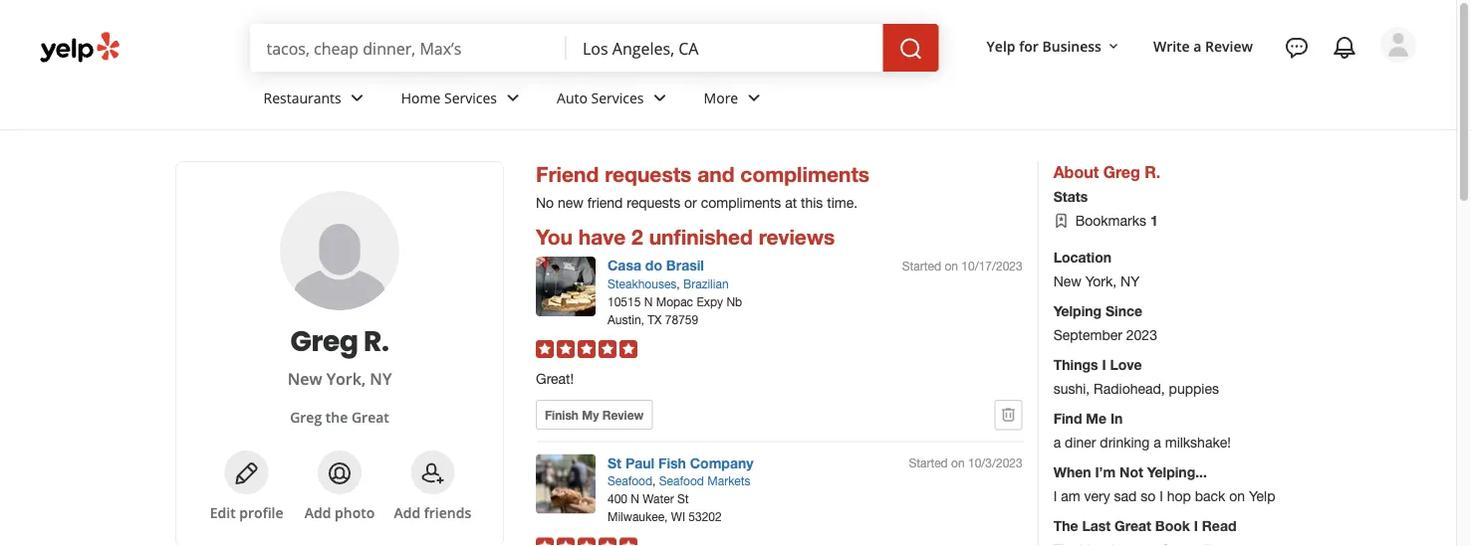 Task type: describe. For each thing, give the bounding box(es) containing it.
started for st paul fish company
[[909, 457, 948, 470]]

yelping...
[[1147, 464, 1207, 480]]

1 horizontal spatial st
[[677, 492, 689, 506]]

messages image
[[1285, 36, 1309, 60]]

services for auto services
[[591, 88, 644, 107]]

auto
[[557, 88, 588, 107]]

profile
[[239, 503, 283, 522]]

st paul fish company link
[[608, 455, 753, 471]]

mopac
[[656, 295, 693, 309]]

auto services
[[557, 88, 644, 107]]

friend
[[587, 195, 623, 211]]

yelping
[[1053, 303, 1102, 319]]

steakhouses link
[[608, 277, 677, 291]]

new inside location new york, ny
[[1053, 273, 1082, 289]]

the last great book i read
[[1053, 518, 1237, 534]]

started for casa do brasil
[[902, 259, 941, 273]]

1 seafood from the left
[[608, 474, 652, 488]]

paul
[[625, 455, 655, 471]]

restaurants
[[263, 88, 341, 107]]

0 horizontal spatial a
[[1053, 434, 1061, 451]]

started on 10/3/2023
[[909, 457, 1023, 470]]

the
[[1053, 518, 1078, 534]]

find
[[1053, 410, 1082, 427]]

hop
[[1167, 488, 1191, 504]]

24 chevron down v2 image for more
[[742, 86, 766, 110]]

steakhouses
[[608, 277, 677, 291]]

2 seafood from the left
[[659, 474, 704, 488]]

or
[[684, 195, 697, 211]]

location new york, ny
[[1053, 249, 1140, 289]]

Find text field
[[266, 37, 551, 59]]

read
[[1202, 518, 1237, 534]]

brasil
[[666, 257, 704, 274]]

edit profile
[[210, 503, 283, 522]]

a inside "element"
[[1194, 36, 1202, 55]]

york, inside location new york, ny
[[1085, 273, 1117, 289]]

none field near
[[583, 37, 867, 59]]

add friends image
[[421, 462, 445, 486]]

milwaukee,
[[608, 510, 668, 524]]

sushi,
[[1053, 380, 1090, 397]]

the
[[326, 408, 348, 427]]

love
[[1110, 356, 1142, 373]]

markets
[[707, 474, 751, 488]]

greg r. new york, ny
[[287, 322, 392, 390]]

write a review
[[1153, 36, 1253, 55]]

friend
[[536, 162, 599, 187]]

reviews
[[759, 225, 835, 249]]

10515
[[608, 295, 641, 309]]

i right the so
[[1160, 488, 1163, 504]]

st paul fish company image
[[536, 455, 596, 514]]

brazilian
[[683, 277, 729, 291]]

review for write a review
[[1205, 36, 1253, 55]]

home
[[401, 88, 441, 107]]

my
[[582, 408, 599, 422]]

since
[[1106, 303, 1143, 319]]

casa
[[608, 257, 641, 274]]

restaurants link
[[248, 72, 385, 129]]

seafood link
[[608, 474, 652, 488]]

1 vertical spatial requests
[[627, 195, 680, 211]]

have
[[578, 225, 626, 249]]

and
[[697, 162, 735, 187]]

fish
[[658, 455, 686, 471]]

0 vertical spatial r.
[[1145, 162, 1161, 181]]

nb
[[726, 295, 742, 309]]

great for the
[[352, 408, 389, 427]]

not
[[1120, 464, 1143, 480]]

expy
[[697, 295, 723, 309]]

friend requests and compliments no new friend requests or compliments at this time.
[[536, 162, 870, 211]]

so
[[1141, 488, 1156, 504]]

stats
[[1053, 189, 1088, 205]]

add for add photo
[[305, 503, 331, 522]]

no
[[536, 195, 554, 211]]

tx
[[648, 313, 662, 327]]

greg for the
[[290, 408, 322, 427]]

new
[[558, 195, 584, 211]]

greg r. link
[[200, 322, 479, 361]]

24 chevron down v2 image
[[501, 86, 525, 110]]

0 vertical spatial requests
[[605, 162, 692, 187]]

greg the great
[[290, 408, 389, 427]]

at
[[785, 195, 797, 211]]

home services link
[[385, 72, 541, 129]]

water
[[643, 492, 674, 506]]

add photo image
[[328, 462, 352, 486]]

started on 10/17/2023
[[902, 259, 1023, 273]]

i left am
[[1053, 488, 1057, 504]]

finish
[[545, 408, 579, 422]]

diner
[[1065, 434, 1096, 451]]

ny inside greg r. new york, ny
[[370, 369, 392, 390]]

on for casa do brasil
[[945, 259, 958, 273]]

16 chevron down v2 image
[[1106, 38, 1121, 54]]

yelp inside button
[[987, 36, 1016, 55]]

more
[[704, 88, 738, 107]]

last
[[1082, 518, 1111, 534]]

book
[[1155, 518, 1190, 534]]

2
[[632, 225, 643, 249]]

finish my review link
[[536, 400, 653, 430]]

greg for r.
[[290, 322, 358, 361]]



Task type: vqa. For each thing, say whether or not it's contained in the screenshot.
The Lot
no



Task type: locate. For each thing, give the bounding box(es) containing it.
0 vertical spatial 5.0 star rating image
[[536, 341, 637, 359]]

sad
[[1114, 488, 1137, 504]]

1 none field from the left
[[266, 37, 551, 59]]

brazilian link
[[683, 277, 729, 291]]

a right write at the top right of page
[[1194, 36, 1202, 55]]

10/3/2023
[[968, 457, 1023, 470]]

milkshake!
[[1165, 434, 1231, 451]]

0 vertical spatial compliments
[[740, 162, 870, 187]]

greg up the
[[290, 322, 358, 361]]

radiohead,
[[1094, 380, 1165, 397]]

notifications image
[[1333, 36, 1357, 60]]

things i love sushi, radiohead, puppies
[[1053, 356, 1219, 397]]

53202
[[689, 510, 722, 524]]

st up seafood link
[[608, 455, 622, 471]]

ny down greg r. link
[[370, 369, 392, 390]]

2 24 chevron down v2 image from the left
[[648, 86, 672, 110]]

1 vertical spatial great
[[1115, 518, 1151, 534]]

1 services from the left
[[444, 88, 497, 107]]

friends
[[424, 503, 471, 522]]

services
[[444, 88, 497, 107], [591, 88, 644, 107]]

requests left or
[[627, 195, 680, 211]]

on left 10/17/2023
[[945, 259, 958, 273]]

bookmarks 1
[[1075, 213, 1158, 229]]

5.0 star rating image up great!
[[536, 341, 637, 359]]

, up 'water'
[[652, 474, 656, 488]]

greg r. image
[[1380, 27, 1416, 63]]

st paul fish company seafood , seafood markets 400 n water st milwaukee, wi 53202
[[608, 455, 753, 524]]

0 horizontal spatial ,
[[652, 474, 656, 488]]

0 horizontal spatial st
[[608, 455, 622, 471]]

1 horizontal spatial yelp
[[1249, 488, 1275, 504]]

new
[[1053, 273, 1082, 289], [287, 369, 322, 390]]

1 horizontal spatial 24 chevron down v2 image
[[648, 86, 672, 110]]

yelp right back
[[1249, 488, 1275, 504]]

started left 10/3/2023
[[909, 457, 948, 470]]

1 horizontal spatial a
[[1154, 434, 1161, 451]]

requests
[[605, 162, 692, 187], [627, 195, 680, 211]]

0 vertical spatial ,
[[677, 277, 680, 291]]

add photo
[[305, 503, 375, 522]]

review for finish my review
[[602, 408, 644, 422]]

edit profile image
[[235, 462, 259, 486]]

york, down greg r. link
[[326, 369, 366, 390]]

2 vertical spatial on
[[1229, 488, 1245, 504]]

a left diner
[[1053, 434, 1061, 451]]

1 add from the left
[[305, 503, 331, 522]]

compliments down and
[[701, 195, 781, 211]]

seafood
[[608, 474, 652, 488], [659, 474, 704, 488]]

24 chevron down v2 image right auto services
[[648, 86, 672, 110]]

edit
[[210, 503, 236, 522]]

1 vertical spatial new
[[287, 369, 322, 390]]

started left 10/17/2023
[[902, 259, 941, 273]]

i
[[1102, 356, 1106, 373], [1053, 488, 1057, 504], [1160, 488, 1163, 504], [1194, 518, 1198, 534]]

none field up home
[[266, 37, 551, 59]]

0 horizontal spatial ny
[[370, 369, 392, 390]]

review right my
[[602, 408, 644, 422]]

services for home services
[[444, 88, 497, 107]]

0 vertical spatial ny
[[1121, 273, 1140, 289]]

n right 400
[[631, 492, 639, 506]]

,
[[677, 277, 680, 291], [652, 474, 656, 488]]

bookmarks
[[1075, 213, 1146, 229]]

5.0 star rating image for casa do brasil
[[536, 341, 637, 359]]

5.0 star rating image
[[536, 341, 637, 359], [536, 538, 637, 547]]

0 vertical spatial yelp
[[987, 36, 1016, 55]]

None search field
[[250, 24, 943, 72]]

0 vertical spatial greg
[[1103, 162, 1140, 181]]

1 vertical spatial compliments
[[701, 195, 781, 211]]

casa do brasil steakhouses , brazilian 10515 n mopac expy nb austin, tx 78759
[[608, 257, 742, 327]]

3 24 chevron down v2 image from the left
[[742, 86, 766, 110]]

1 vertical spatial greg
[[290, 322, 358, 361]]

n up tx
[[644, 295, 653, 309]]

24 chevron down v2 image inside auto services link
[[648, 86, 672, 110]]

company
[[690, 455, 753, 471]]

2 5.0 star rating image from the top
[[536, 538, 637, 547]]

casa do brasil image
[[536, 257, 596, 317]]

greg left the
[[290, 408, 322, 427]]

add for add friends
[[394, 503, 420, 522]]

you have 2 unfinished reviews
[[536, 225, 835, 249]]

0 vertical spatial st
[[608, 455, 622, 471]]

1 horizontal spatial r.
[[1145, 162, 1161, 181]]

compliments up this
[[740, 162, 870, 187]]

ny inside location new york, ny
[[1121, 273, 1140, 289]]

0 horizontal spatial new
[[287, 369, 322, 390]]

0 horizontal spatial great
[[352, 408, 389, 427]]

1 horizontal spatial ny
[[1121, 273, 1140, 289]]

unfinished
[[649, 225, 753, 249]]

on right back
[[1229, 488, 1245, 504]]

write a review link
[[1145, 28, 1261, 64]]

0 horizontal spatial services
[[444, 88, 497, 107]]

0 horizontal spatial seafood
[[608, 474, 652, 488]]

1 5.0 star rating image from the top
[[536, 341, 637, 359]]

2 add from the left
[[394, 503, 420, 522]]

1 vertical spatial r.
[[364, 322, 389, 361]]

am
[[1061, 488, 1080, 504]]

2 horizontal spatial 24 chevron down v2 image
[[742, 86, 766, 110]]

2023
[[1126, 327, 1157, 343]]

home services
[[401, 88, 497, 107]]

2 none field from the left
[[583, 37, 867, 59]]

about greg r.
[[1053, 162, 1161, 181]]

n inside 'casa do brasil steakhouses , brazilian 10515 n mopac expy nb austin, tx 78759'
[[644, 295, 653, 309]]

more link
[[688, 72, 782, 129]]

1 horizontal spatial seafood
[[659, 474, 704, 488]]

1 horizontal spatial services
[[591, 88, 644, 107]]

business categories element
[[248, 72, 1416, 129]]

do
[[645, 257, 662, 274]]

10/17/2023
[[961, 259, 1023, 273]]

1 vertical spatial st
[[677, 492, 689, 506]]

none field up more
[[583, 37, 867, 59]]

1 vertical spatial ,
[[652, 474, 656, 488]]

1 horizontal spatial new
[[1053, 273, 1082, 289]]

seafood down st paul fish company 'link' on the bottom of page
[[659, 474, 704, 488]]

great right the
[[352, 408, 389, 427]]

user actions element
[[971, 25, 1444, 147]]

1 vertical spatial on
[[951, 457, 965, 470]]

new inside greg r. new york, ny
[[287, 369, 322, 390]]

st up wi
[[677, 492, 689, 506]]

24 chevron down v2 image inside more 'link'
[[742, 86, 766, 110]]

write
[[1153, 36, 1190, 55]]

None field
[[266, 37, 551, 59], [583, 37, 867, 59]]

on inside when i'm not yelping... i am very sad so i hop back on yelp
[[1229, 488, 1245, 504]]

24 chevron down v2 image
[[345, 86, 369, 110], [648, 86, 672, 110], [742, 86, 766, 110]]

1 horizontal spatial review
[[1205, 36, 1253, 55]]

0 vertical spatial review
[[1205, 36, 1253, 55]]

very
[[1084, 488, 1110, 504]]

r. up the 1
[[1145, 162, 1161, 181]]

drinking
[[1100, 434, 1150, 451]]

, inside the st paul fish company seafood , seafood markets 400 n water st milwaukee, wi 53202
[[652, 474, 656, 488]]

n inside the st paul fish company seafood , seafood markets 400 n water st milwaukee, wi 53202
[[631, 492, 639, 506]]

time.
[[827, 195, 858, 211]]

r. inside greg r. new york, ny
[[364, 322, 389, 361]]

78759
[[665, 313, 698, 327]]

1 horizontal spatial add
[[394, 503, 420, 522]]

0 horizontal spatial r.
[[364, 322, 389, 361]]

me
[[1086, 410, 1107, 427]]

greg inside greg r. new york, ny
[[290, 322, 358, 361]]

, up mopac
[[677, 277, 680, 291]]

for
[[1019, 36, 1039, 55]]

0 horizontal spatial add
[[305, 503, 331, 522]]

wi
[[671, 510, 685, 524]]

yelp for business button
[[979, 28, 1129, 64]]

seafood down the paul
[[608, 474, 652, 488]]

ny up since
[[1121, 273, 1140, 289]]

on for st paul fish company
[[951, 457, 965, 470]]

0 horizontal spatial 24 chevron down v2 image
[[345, 86, 369, 110]]

great
[[352, 408, 389, 427], [1115, 518, 1151, 534]]

24 chevron down v2 image inside restaurants link
[[345, 86, 369, 110]]

requests up or
[[605, 162, 692, 187]]

york, down location
[[1085, 273, 1117, 289]]

1 vertical spatial started
[[909, 457, 948, 470]]

great!
[[536, 371, 574, 387]]

search image
[[899, 37, 923, 61]]

new down location
[[1053, 273, 1082, 289]]

started
[[902, 259, 941, 273], [909, 457, 948, 470]]

Near text field
[[583, 37, 867, 59]]

yelping since september 2023
[[1053, 303, 1157, 343]]

york, inside greg r. new york, ny
[[326, 369, 366, 390]]

24 chevron down v2 image right restaurants
[[345, 86, 369, 110]]

1 24 chevron down v2 image from the left
[[345, 86, 369, 110]]

this
[[801, 195, 823, 211]]

0 horizontal spatial yelp
[[987, 36, 1016, 55]]

yelp inside when i'm not yelping... i am very sad so i hop back on yelp
[[1249, 488, 1275, 504]]

great down sad
[[1115, 518, 1151, 534]]

yelp left for
[[987, 36, 1016, 55]]

add left photo
[[305, 503, 331, 522]]

review inside user actions "element"
[[1205, 36, 1253, 55]]

september
[[1053, 327, 1122, 343]]

0 horizontal spatial n
[[631, 492, 639, 506]]

24 chevron down v2 image for auto services
[[648, 86, 672, 110]]

back
[[1195, 488, 1225, 504]]

1 vertical spatial york,
[[326, 369, 366, 390]]

finish my review
[[545, 408, 644, 422]]

0 horizontal spatial none field
[[266, 37, 551, 59]]

location
[[1053, 249, 1112, 265]]

0 horizontal spatial review
[[602, 408, 644, 422]]

1 horizontal spatial n
[[644, 295, 653, 309]]

1 vertical spatial n
[[631, 492, 639, 506]]

2 horizontal spatial a
[[1194, 36, 1202, 55]]

on left 10/3/2023
[[951, 457, 965, 470]]

1 horizontal spatial york,
[[1085, 273, 1117, 289]]

great for last
[[1115, 518, 1151, 534]]

24 chevron down v2 image right more
[[742, 86, 766, 110]]

0 vertical spatial n
[[644, 295, 653, 309]]

5.0 star rating image for st paul fish company
[[536, 538, 637, 547]]

i inside things i love sushi, radiohead, puppies
[[1102, 356, 1106, 373]]

business
[[1042, 36, 1102, 55]]

0 vertical spatial on
[[945, 259, 958, 273]]

seafood markets link
[[659, 474, 751, 488]]

services right "auto"
[[591, 88, 644, 107]]

services left 24 chevron down v2 icon
[[444, 88, 497, 107]]

, inside 'casa do brasil steakhouses , brazilian 10515 n mopac expy nb austin, tx 78759'
[[677, 277, 680, 291]]

ny
[[1121, 273, 1140, 289], [370, 369, 392, 390]]

add left friends
[[394, 503, 420, 522]]

new down greg r. link
[[287, 369, 322, 390]]

find me in a diner drinking a milkshake!
[[1053, 410, 1231, 451]]

1 vertical spatial review
[[602, 408, 644, 422]]

1 vertical spatial ny
[[370, 369, 392, 390]]

auto services link
[[541, 72, 688, 129]]

1 horizontal spatial ,
[[677, 277, 680, 291]]

0 vertical spatial great
[[352, 408, 389, 427]]

i left "read"
[[1194, 518, 1198, 534]]

24 chevron down v2 image for restaurants
[[345, 86, 369, 110]]

casa do brasil link
[[608, 257, 704, 274]]

a right drinking
[[1154, 434, 1161, 451]]

none field find
[[266, 37, 551, 59]]

1 vertical spatial 5.0 star rating image
[[536, 538, 637, 547]]

5.0 star rating image down 400
[[536, 538, 637, 547]]

0 vertical spatial started
[[902, 259, 941, 273]]

about
[[1053, 162, 1099, 181]]

i'm
[[1095, 464, 1116, 480]]

r. up greg the great
[[364, 322, 389, 361]]

puppies
[[1169, 380, 1219, 397]]

0 vertical spatial york,
[[1085, 273, 1117, 289]]

greg right about
[[1103, 162, 1140, 181]]

1 horizontal spatial great
[[1115, 518, 1151, 534]]

i left love
[[1102, 356, 1106, 373]]

you
[[536, 225, 573, 249]]

1 vertical spatial yelp
[[1249, 488, 1275, 504]]

0 horizontal spatial york,
[[326, 369, 366, 390]]

when
[[1053, 464, 1091, 480]]

2 services from the left
[[591, 88, 644, 107]]

review right write at the top right of page
[[1205, 36, 1253, 55]]

2 vertical spatial greg
[[290, 408, 322, 427]]

a
[[1194, 36, 1202, 55], [1053, 434, 1061, 451], [1154, 434, 1161, 451]]

0 vertical spatial new
[[1053, 273, 1082, 289]]

in
[[1110, 410, 1123, 427]]

yelp for business
[[987, 36, 1102, 55]]

1 horizontal spatial none field
[[583, 37, 867, 59]]

photo
[[335, 503, 375, 522]]



